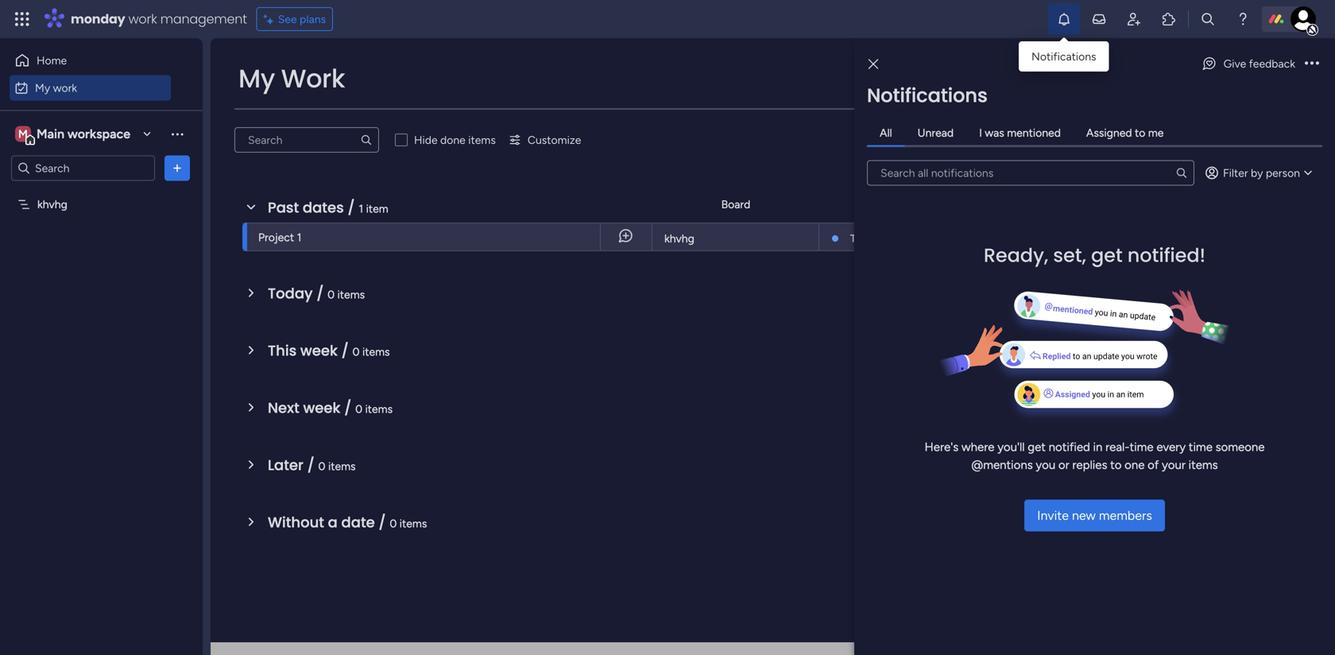 Task type: vqa. For each thing, say whether or not it's contained in the screenshot.
dapulse dropdown down arrow icon for Priority Column
no



Task type: locate. For each thing, give the bounding box(es) containing it.
1 horizontal spatial search image
[[1176, 167, 1189, 179]]

/ up next week / 0 items
[[342, 341, 349, 361]]

0 right the today
[[328, 288, 335, 301]]

notifications
[[1032, 50, 1097, 63], [867, 82, 988, 109]]

1 vertical spatial work
[[53, 81, 77, 95]]

column right date
[[1070, 266, 1109, 279]]

2 horizontal spatial my
[[1121, 81, 1139, 99]]

my down home
[[35, 81, 50, 95]]

15,
[[1106, 231, 1119, 243]]

ready,
[[984, 242, 1049, 269]]

week right next
[[303, 398, 341, 418]]

time right every
[[1189, 440, 1213, 454]]

this
[[851, 232, 869, 245], [268, 341, 297, 361]]

0 horizontal spatial options image
[[169, 160, 185, 176]]

0 horizontal spatial 1
[[297, 231, 302, 244]]

0 vertical spatial week
[[300, 341, 338, 361]]

1 left item
[[359, 202, 363, 215]]

0 horizontal spatial my
[[35, 81, 50, 95]]

0 vertical spatial khvhg
[[37, 198, 67, 211]]

work inside "button"
[[53, 81, 77, 95]]

my work button
[[10, 75, 171, 101]]

monday
[[71, 10, 125, 28]]

i
[[980, 126, 983, 140]]

khvhg list box
[[0, 188, 203, 433]]

1 horizontal spatial my
[[239, 61, 275, 96]]

work for my
[[53, 81, 77, 95]]

customize my work
[[1050, 81, 1175, 99]]

0 horizontal spatial khvhg
[[37, 198, 67, 211]]

invite members image
[[1127, 11, 1143, 27]]

assigned to me
[[1087, 126, 1164, 140]]

past dates / 1 item
[[268, 198, 389, 218]]

customize inside button
[[528, 133, 581, 147]]

1 vertical spatial customize
[[528, 133, 581, 147]]

items up next week / 0 items
[[363, 345, 390, 359]]

my inside "button"
[[35, 81, 50, 95]]

today / 0 items
[[268, 283, 365, 304]]

see plans
[[278, 12, 326, 26]]

1 time from the left
[[1130, 440, 1154, 454]]

1 vertical spatial khvhg
[[665, 232, 695, 245]]

choose
[[1034, 114, 1073, 128]]

main content containing past dates /
[[211, 38, 1336, 655]]

time
[[1130, 440, 1154, 454], [1189, 440, 1213, 454]]

1 horizontal spatial options image
[[1306, 58, 1320, 69]]

column
[[1070, 266, 1109, 279], [1082, 306, 1121, 319]]

1 vertical spatial week
[[303, 398, 341, 418]]

1 horizontal spatial notifications
[[1032, 50, 1097, 63]]

search image left hide
[[360, 134, 373, 146]]

0 vertical spatial customize
[[1050, 81, 1118, 99]]

week down today / 0 items
[[300, 341, 338, 361]]

notifications image
[[1057, 11, 1073, 27]]

/ down this week / 0 items
[[344, 398, 352, 418]]

this for month
[[851, 232, 869, 245]]

today
[[268, 283, 313, 304]]

help image
[[1236, 11, 1251, 27]]

items inside here's where you'll get notified in real-time every time someone @mentions you or replies to one of your items
[[1189, 458, 1219, 472]]

you
[[1036, 458, 1056, 472]]

items up this week / 0 items
[[338, 288, 365, 301]]

was
[[985, 126, 1005, 140]]

1 vertical spatial search image
[[1176, 167, 1189, 179]]

0 horizontal spatial notifications
[[867, 82, 988, 109]]

notifications up unread
[[867, 82, 988, 109]]

person
[[1266, 166, 1301, 180]]

0 right later
[[318, 460, 326, 473]]

0 horizontal spatial search image
[[360, 134, 373, 146]]

board
[[722, 198, 751, 211]]

items right later
[[328, 460, 356, 473]]

2 horizontal spatial to
[[1286, 114, 1296, 128]]

0 vertical spatial work
[[128, 10, 157, 28]]

1 vertical spatial 1
[[297, 231, 302, 244]]

1 vertical spatial this
[[268, 341, 297, 361]]

1 horizontal spatial work
[[1143, 81, 1175, 99]]

items right done
[[469, 133, 496, 147]]

my up the boards,
[[1121, 81, 1139, 99]]

to left the me
[[1135, 126, 1146, 140]]

search image inside filter dashboard by text search box
[[360, 134, 373, 146]]

done
[[441, 133, 466, 147]]

search image inside search all notifications search box
[[1176, 167, 1189, 179]]

khvhg
[[37, 198, 67, 211], [665, 232, 695, 245]]

Filter dashboard by text search field
[[235, 127, 379, 153]]

column right priority
[[1082, 306, 1121, 319]]

0 horizontal spatial to
[[1111, 458, 1122, 472]]

none search field search all notifications
[[867, 160, 1195, 186]]

option
[[0, 190, 203, 193]]

0 vertical spatial 1
[[359, 202, 363, 215]]

you'd
[[1237, 114, 1264, 128]]

my down see plans button
[[239, 61, 275, 96]]

search image
[[360, 134, 373, 146], [1176, 167, 1189, 179]]

filter
[[1224, 166, 1249, 180]]

khvhg link
[[662, 223, 809, 252]]

hide
[[414, 133, 438, 147]]

None search field
[[235, 127, 379, 153], [867, 160, 1195, 186]]

0 horizontal spatial this
[[268, 341, 297, 361]]

items right your at the bottom right
[[1189, 458, 1219, 472]]

options image right feedback
[[1306, 58, 1320, 69]]

0
[[328, 288, 335, 301], [353, 345, 360, 359], [355, 402, 363, 416], [318, 460, 326, 473], [390, 517, 397, 530]]

0 vertical spatial column
[[1070, 266, 1109, 279]]

work down home
[[53, 81, 77, 95]]

home
[[37, 54, 67, 67]]

later / 0 items
[[268, 455, 356, 475]]

1 right project at the left top of the page
[[297, 231, 302, 244]]

0 vertical spatial search image
[[360, 134, 373, 146]]

1 vertical spatial column
[[1082, 306, 1121, 319]]

date
[[1044, 266, 1068, 279]]

0 horizontal spatial get
[[1028, 440, 1046, 454]]

1 horizontal spatial customize
[[1050, 81, 1118, 99]]

1 vertical spatial none search field
[[867, 160, 1195, 186]]

by
[[1251, 166, 1264, 180]]

0 horizontal spatial customize
[[528, 133, 581, 147]]

1 horizontal spatial none search field
[[867, 160, 1195, 186]]

see
[[278, 12, 297, 26]]

0 right date
[[390, 517, 397, 530]]

work up the columns
[[1143, 81, 1175, 99]]

in
[[1094, 440, 1103, 454]]

invite
[[1038, 508, 1069, 523]]

assigned
[[1087, 126, 1133, 140]]

0 down this week / 0 items
[[355, 402, 363, 416]]

mentioned
[[1008, 126, 1061, 140]]

week
[[300, 341, 338, 361], [303, 398, 341, 418]]

column for priority column
[[1082, 306, 1121, 319]]

search image down and
[[1176, 167, 1189, 179]]

all
[[880, 126, 893, 140]]

items inside today / 0 items
[[338, 288, 365, 301]]

here's where you'll get notified in real-time every time someone @mentions you or replies to one of your items
[[925, 440, 1265, 472]]

options image down workspace options image
[[169, 160, 185, 176]]

items right date
[[400, 517, 427, 530]]

none search field inside main content
[[235, 127, 379, 153]]

this up next
[[268, 341, 297, 361]]

1
[[359, 202, 363, 215], [297, 231, 302, 244]]

0 horizontal spatial time
[[1130, 440, 1154, 454]]

search image for search all notifications search box
[[1176, 167, 1189, 179]]

dialog
[[855, 38, 1336, 655]]

1 horizontal spatial khvhg
[[665, 232, 695, 245]]

main content
[[211, 38, 1336, 655]]

time up "one"
[[1130, 440, 1154, 454]]

2 time from the left
[[1189, 440, 1213, 454]]

none search field filter dashboard by text
[[235, 127, 379, 153]]

none search field down "my work"
[[235, 127, 379, 153]]

replies
[[1073, 458, 1108, 472]]

1 vertical spatial get
[[1028, 440, 1046, 454]]

items inside the "without a date / 0 items"
[[400, 517, 427, 530]]

later
[[268, 455, 304, 475]]

khvhg inside list box
[[37, 198, 67, 211]]

0 horizontal spatial work
[[53, 81, 77, 95]]

search image for filter dashboard by text search box
[[360, 134, 373, 146]]

0 vertical spatial this
[[851, 232, 869, 245]]

columns
[[1134, 114, 1176, 128]]

/ right date
[[379, 512, 386, 533]]

1 horizontal spatial time
[[1189, 440, 1213, 454]]

1 horizontal spatial work
[[128, 10, 157, 28]]

this left the month
[[851, 232, 869, 245]]

items
[[469, 133, 496, 147], [338, 288, 365, 301], [363, 345, 390, 359], [365, 402, 393, 416], [1189, 458, 1219, 472], [328, 460, 356, 473], [400, 517, 427, 530]]

plans
[[300, 12, 326, 26]]

0 horizontal spatial none search field
[[235, 127, 379, 153]]

nov
[[1084, 231, 1104, 243]]

a
[[328, 512, 338, 533]]

to right the like
[[1286, 114, 1296, 128]]

1 horizontal spatial 1
[[359, 202, 363, 215]]

none search field up boards
[[867, 160, 1195, 186]]

priority
[[1044, 306, 1080, 319]]

gary orlando image
[[1291, 6, 1317, 32]]

work right monday
[[128, 10, 157, 28]]

to down "real-"
[[1111, 458, 1122, 472]]

notifications down the 'notifications' image
[[1032, 50, 1097, 63]]

0 inside later / 0 items
[[318, 460, 326, 473]]

0 vertical spatial get
[[1092, 242, 1123, 269]]

0 vertical spatial notifications
[[1032, 50, 1097, 63]]

0 up next week / 0 items
[[353, 345, 360, 359]]

items down this week / 0 items
[[365, 402, 393, 416]]

options image
[[1306, 58, 1320, 69], [169, 160, 185, 176]]

work down "plans"
[[281, 61, 345, 96]]

get
[[1092, 242, 1123, 269], [1028, 440, 1046, 454]]

dates
[[303, 198, 344, 218]]

my for my work
[[239, 61, 275, 96]]

customize
[[1050, 81, 1118, 99], [528, 133, 581, 147]]

get inside here's where you'll get notified in real-time every time someone @mentions you or replies to one of your items
[[1028, 440, 1046, 454]]

past
[[268, 198, 299, 218]]

0 vertical spatial none search field
[[235, 127, 379, 153]]

set,
[[1054, 242, 1087, 269]]

1 horizontal spatial this
[[851, 232, 869, 245]]



Task type: describe. For each thing, give the bounding box(es) containing it.
give
[[1224, 57, 1247, 70]]

one
[[1125, 458, 1145, 472]]

am
[[1152, 231, 1168, 243]]

inbox image
[[1092, 11, 1108, 27]]

here's
[[925, 440, 959, 454]]

people
[[1200, 114, 1234, 128]]

project 1
[[258, 231, 302, 244]]

0 inside the "without a date / 0 items"
[[390, 517, 397, 530]]

workspace image
[[15, 125, 31, 143]]

see
[[1299, 114, 1317, 128]]

this week / 0 items
[[268, 341, 390, 361]]

nov 15, 09:00 am
[[1084, 231, 1168, 243]]

the
[[1076, 114, 1092, 128]]

notified!
[[1128, 242, 1206, 269]]

month
[[872, 232, 902, 245]]

/ left item
[[348, 198, 355, 218]]

item
[[366, 202, 389, 215]]

home button
[[10, 48, 171, 73]]

or
[[1059, 458, 1070, 472]]

week for next
[[303, 398, 341, 418]]

see plans button
[[257, 7, 333, 31]]

date column
[[1044, 266, 1109, 279]]

main
[[37, 126, 64, 142]]

my work
[[239, 61, 345, 96]]

notified
[[1049, 440, 1091, 454]]

to inside here's where you'll get notified in real-time every time someone @mentions you or replies to one of your items
[[1111, 458, 1122, 472]]

my inside main content
[[1121, 81, 1139, 99]]

this for week
[[268, 341, 297, 361]]

work for monday
[[128, 10, 157, 28]]

project
[[258, 231, 294, 244]]

week for this
[[300, 341, 338, 361]]

main workspace
[[37, 126, 130, 142]]

members
[[1100, 508, 1153, 523]]

1 vertical spatial notifications
[[867, 82, 988, 109]]

someone
[[1216, 440, 1265, 454]]

real-
[[1106, 440, 1130, 454]]

Search all notifications search field
[[867, 160, 1195, 186]]

and
[[1179, 114, 1197, 128]]

without
[[268, 512, 324, 533]]

customize button
[[502, 127, 588, 153]]

search everything image
[[1201, 11, 1216, 27]]

my for my work
[[35, 81, 50, 95]]

where
[[962, 440, 995, 454]]

date
[[342, 512, 375, 533]]

people
[[1044, 147, 1078, 160]]

management
[[160, 10, 247, 28]]

1 horizontal spatial to
[[1135, 126, 1146, 140]]

give feedback
[[1224, 57, 1296, 70]]

0 inside today / 0 items
[[328, 288, 335, 301]]

column for date column
[[1070, 266, 1109, 279]]

customize for customize my work
[[1050, 81, 1118, 99]]

you'll
[[998, 440, 1025, 454]]

m
[[18, 127, 28, 141]]

priority column
[[1044, 306, 1121, 319]]

me
[[1149, 126, 1164, 140]]

workspace
[[68, 126, 130, 142]]

of
[[1148, 458, 1159, 472]]

Search in workspace field
[[33, 159, 133, 177]]

new
[[1073, 508, 1096, 523]]

boards
[[1044, 186, 1078, 200]]

/ right the today
[[317, 283, 324, 304]]

my work
[[35, 81, 77, 95]]

09:00
[[1121, 231, 1150, 243]]

items inside this week / 0 items
[[363, 345, 390, 359]]

without a date / 0 items
[[268, 512, 427, 533]]

filter by person
[[1224, 166, 1301, 180]]

workspace options image
[[169, 126, 185, 142]]

0 vertical spatial options image
[[1306, 58, 1320, 69]]

your
[[1162, 458, 1186, 472]]

every
[[1157, 440, 1186, 454]]

to inside main content
[[1286, 114, 1296, 128]]

/ right later
[[307, 455, 315, 475]]

filter by person button
[[1198, 160, 1323, 186]]

choose the boards, columns and people you'd like to see
[[1034, 114, 1317, 128]]

0 horizontal spatial work
[[281, 61, 345, 96]]

monday work management
[[71, 10, 247, 28]]

apps image
[[1162, 11, 1178, 27]]

next
[[268, 398, 300, 418]]

items inside later / 0 items
[[328, 460, 356, 473]]

unread
[[918, 126, 954, 140]]

0 inside this week / 0 items
[[353, 345, 360, 359]]

1 inside past dates / 1 item
[[359, 202, 363, 215]]

items inside next week / 0 items
[[365, 402, 393, 416]]

i was mentioned
[[980, 126, 1061, 140]]

dialog containing notifications
[[855, 38, 1336, 655]]

boards,
[[1095, 114, 1131, 128]]

customize for customize
[[528, 133, 581, 147]]

select product image
[[14, 11, 30, 27]]

feedback
[[1250, 57, 1296, 70]]

hide done items
[[414, 133, 496, 147]]

work inside main content
[[1143, 81, 1175, 99]]

like
[[1267, 114, 1283, 128]]

invite new members
[[1038, 508, 1153, 523]]

1 horizontal spatial get
[[1092, 242, 1123, 269]]

@mentions
[[972, 458, 1033, 472]]

1 vertical spatial options image
[[169, 160, 185, 176]]

give feedback button
[[1195, 51, 1302, 76]]

this month
[[851, 232, 902, 245]]

khvhg inside main content
[[665, 232, 695, 245]]

next week / 0 items
[[268, 398, 393, 418]]

workspace selection element
[[15, 124, 133, 145]]

invite new members button
[[1025, 500, 1165, 532]]

ready, set, get notified!
[[984, 242, 1206, 269]]

0 inside next week / 0 items
[[355, 402, 363, 416]]



